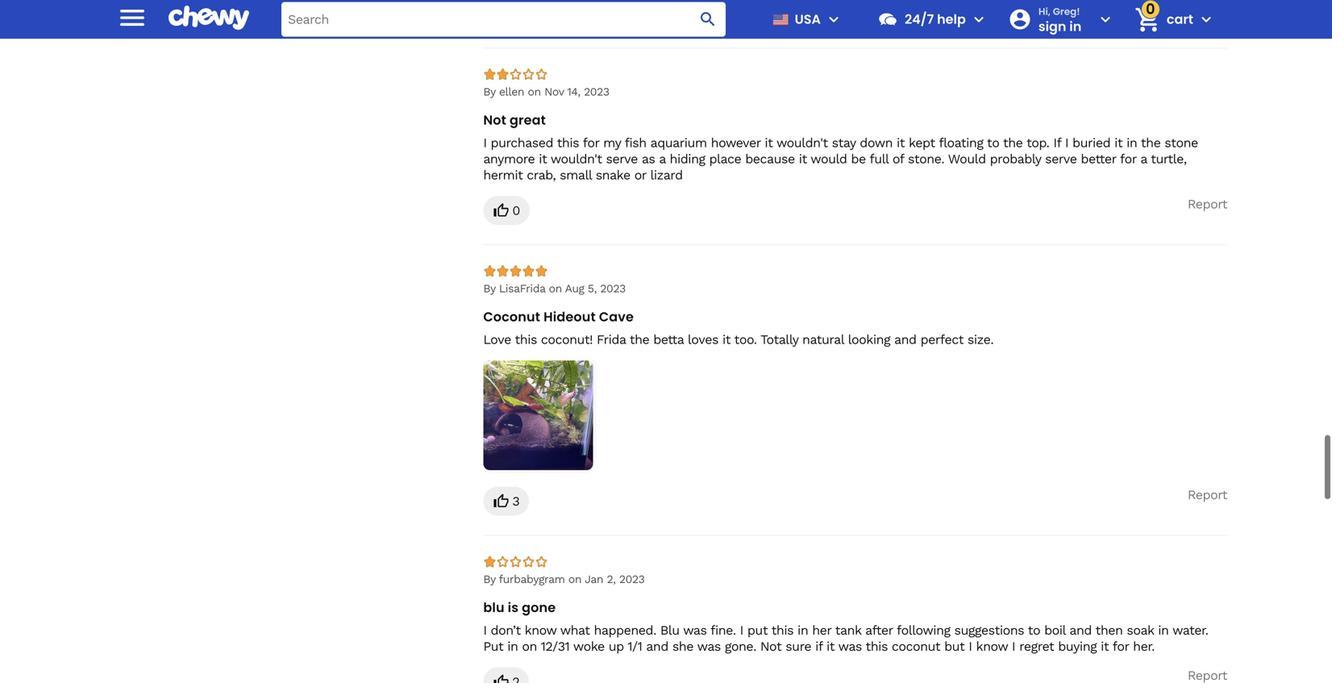 Task type: vqa. For each thing, say whether or not it's contained in the screenshot.
'stone'
yes



Task type: describe. For each thing, give the bounding box(es) containing it.
it inside coconut hideout cave love this coconut! frida the betta loves it too. totally natural looking and perfect size.
[[723, 213, 731, 229]]

sure
[[786, 520, 812, 536]]

top.
[[1027, 17, 1050, 32]]

sign
[[1039, 17, 1067, 35]]

hiding
[[670, 33, 705, 48]]

blu
[[660, 504, 680, 520]]

by for coconut hideout cave
[[483, 163, 496, 177]]

regret
[[1020, 520, 1054, 536]]

0
[[512, 84, 520, 100]]

frida
[[597, 213, 626, 229]]

put
[[748, 504, 768, 520]]

better
[[1081, 33, 1117, 48]]

not
[[761, 520, 782, 536]]

1 vertical spatial know
[[976, 520, 1008, 536]]

fine.
[[711, 504, 736, 520]]

what
[[560, 504, 590, 520]]

1 vertical spatial wouldn't
[[551, 33, 602, 48]]

but
[[945, 520, 965, 536]]

this down after at right bottom
[[866, 520, 888, 536]]

down
[[860, 17, 893, 32]]

to shallow
[[483, 661, 554, 679]]

to
[[483, 661, 499, 679]]

if
[[816, 520, 823, 536]]

after
[[866, 504, 893, 520]]

anymore
[[483, 33, 535, 48]]

3 button
[[483, 368, 529, 397]]

i left put
[[740, 504, 744, 520]]

1 horizontal spatial wouldn't
[[777, 17, 828, 32]]

would
[[811, 33, 847, 48]]

of
[[893, 33, 904, 48]]

5,
[[588, 163, 597, 177]]

be
[[851, 33, 866, 48]]

turtle,
[[1151, 33, 1187, 48]]

crab,
[[527, 49, 556, 64]]

this inside coconut hideout cave love this coconut! frida the betta loves it too. totally natural looking and perfect size.
[[515, 213, 537, 229]]

12/31
[[541, 520, 570, 536]]

following
[[897, 504, 951, 520]]

it down usa
[[799, 33, 807, 48]]

however
[[711, 17, 761, 32]]

to inside blu is gone i don't know what happened. blu was fine. i put this in her tank after following suggestions to boil and then soak in water. put in on 12/31 woke up 1/1 and she was gone. not sure if it was this coconut but i know i regret buying it for her.
[[1028, 504, 1041, 520]]

on for to shallow
[[550, 635, 563, 648]]

coconut hideout cave love this coconut! frida the betta loves it too. totally natural looking and perfect size.
[[483, 189, 994, 229]]

too.
[[734, 213, 757, 229]]

on for coconut hideout cave
[[549, 163, 562, 177]]

betta
[[654, 213, 684, 229]]

2 serve from the left
[[1045, 33, 1077, 48]]

2,
[[607, 454, 616, 468]]

1 vertical spatial for
[[1120, 33, 1137, 48]]

0 button
[[483, 77, 530, 107]]

would
[[948, 33, 986, 48]]

it up because
[[765, 17, 773, 32]]

Search text field
[[282, 2, 726, 37]]

dogmom
[[499, 635, 546, 648]]

because
[[746, 33, 795, 48]]

she
[[673, 520, 694, 536]]

2 button
[[483, 549, 529, 578]]

i up 'anymore'
[[483, 17, 487, 32]]

coconut!
[[541, 213, 593, 229]]

purchased
[[491, 17, 553, 32]]

help
[[937, 10, 966, 28]]

feb
[[566, 635, 585, 648]]

i right but
[[969, 520, 972, 536]]

soak
[[1127, 504, 1154, 520]]

suggestions
[[955, 504, 1024, 520]]

don't
[[491, 504, 521, 520]]

was up she
[[683, 504, 707, 520]]

put
[[483, 520, 504, 536]]

this up not
[[772, 504, 794, 520]]

hi,
[[1039, 5, 1051, 18]]

coconut
[[892, 520, 941, 536]]

by for blu is gone
[[483, 454, 496, 468]]

her.
[[1133, 520, 1155, 536]]

for inside blu is gone i don't know what happened. blu was fine. i put this in her tank after following suggestions to boil and then soak in water. put in on 12/31 woke up 1/1 and she was gone. not sure if it was this coconut but i know i regret buying it for her.
[[1113, 520, 1129, 536]]

by for to shallow
[[483, 635, 496, 648]]

2 vertical spatial and
[[646, 520, 669, 536]]

3
[[512, 375, 520, 390]]

was down fine.
[[697, 520, 721, 536]]

my
[[603, 17, 621, 32]]

it up crab,
[[539, 33, 547, 48]]

size.
[[968, 213, 994, 229]]

24/7 help
[[905, 10, 966, 28]]

24/7
[[905, 10, 934, 28]]

kept
[[909, 17, 935, 32]]

stone.
[[908, 33, 945, 48]]

up
[[609, 520, 624, 536]]

buried
[[1073, 17, 1111, 32]]

it up better
[[1115, 17, 1123, 32]]

1 horizontal spatial the
[[1003, 17, 1023, 32]]

by dogmom on feb 11, 2023
[[483, 635, 628, 648]]

aug
[[565, 163, 584, 177]]

cave
[[599, 189, 634, 207]]

by furbabygram on jan 2, 2023
[[483, 454, 645, 468]]

items image
[[1133, 5, 1162, 34]]

account menu image
[[1096, 10, 1115, 29]]

was down tank
[[839, 520, 862, 536]]

i left regret
[[1012, 520, 1016, 536]]

this inside i purchased this for my fish aquarium however it wouldn't stay down it kept floating to the top. if i buried it in the stone anymore it wouldn't serve as a hiding place because it would be full of stone. would probably serve better for a turtle, hermit crab, small snake or lizard
[[557, 17, 579, 32]]

lisafrida
[[499, 163, 545, 177]]



Task type: locate. For each thing, give the bounding box(es) containing it.
a right as
[[659, 33, 666, 48]]

greg!
[[1053, 5, 1080, 18]]

natural
[[803, 213, 844, 229]]

1 vertical spatial 2023
[[619, 454, 645, 468]]

stone
[[1165, 17, 1198, 32]]

the inside coconut hideout cave love this coconut! frida the betta loves it too. totally natural looking and perfect size.
[[630, 213, 650, 229]]

in up sure
[[798, 504, 808, 520]]

1 horizontal spatial to
[[1028, 504, 1041, 520]]

this down the coconut
[[515, 213, 537, 229]]

in inside i purchased this for my fish aquarium however it wouldn't stay down it kept floating to the top. if i buried it in the stone anymore it wouldn't serve as a hiding place because it would be full of stone. would probably serve better for a turtle, hermit crab, small snake or lizard
[[1127, 17, 1138, 32]]

11,
[[589, 635, 599, 648]]

it left too.
[[723, 213, 731, 229]]

small
[[560, 49, 592, 64]]

2
[[512, 556, 520, 571]]

for down then
[[1113, 520, 1129, 536]]

2 vertical spatial by
[[483, 635, 496, 648]]

this
[[557, 17, 579, 32], [515, 213, 537, 229], [772, 504, 794, 520], [866, 520, 888, 536]]

floating
[[939, 17, 984, 32]]

probably
[[990, 33, 1041, 48]]

snake
[[596, 49, 631, 64]]

0 vertical spatial for
[[583, 17, 599, 32]]

cart
[[1167, 10, 1194, 28]]

list item
[[483, 242, 593, 355]]

i purchased this for my fish aquarium however it wouldn't stay down it kept floating to the top. if i buried it in the stone anymore it wouldn't serve as a hiding place because it would be full of stone. would probably serve better for a turtle, hermit crab, small snake or lizard
[[483, 17, 1198, 64]]

know
[[525, 504, 557, 520], [976, 520, 1008, 536]]

0 horizontal spatial a
[[659, 33, 666, 48]]

24/7 help link
[[871, 0, 966, 39]]

in
[[1070, 17, 1082, 35]]

or
[[635, 49, 646, 64]]

0 vertical spatial by
[[483, 163, 496, 177]]

wouldn't up would
[[777, 17, 828, 32]]

on left aug
[[549, 163, 562, 177]]

to up regret
[[1028, 504, 1041, 520]]

tank
[[835, 504, 862, 520]]

0 horizontal spatial the
[[630, 213, 650, 229]]

is
[[508, 480, 519, 498]]

chewy support image
[[878, 9, 899, 30]]

0 horizontal spatial serve
[[606, 33, 638, 48]]

by left lisafrida
[[483, 163, 496, 177]]

know down the 'suggestions'
[[976, 520, 1008, 536]]

1 horizontal spatial menu image
[[824, 10, 844, 29]]

it down then
[[1101, 520, 1109, 536]]

happened.
[[594, 504, 656, 520]]

and down blu
[[646, 520, 669, 536]]

totally
[[761, 213, 799, 229]]

submit search image
[[698, 10, 718, 29]]

0 vertical spatial wouldn't
[[777, 17, 828, 32]]

it right if
[[827, 520, 835, 536]]

usa
[[795, 10, 821, 28]]

a
[[659, 33, 666, 48], [1141, 33, 1147, 48]]

serve
[[606, 33, 638, 48], [1045, 33, 1077, 48]]

1 horizontal spatial a
[[1141, 33, 1147, 48]]

chewy home image
[[169, 0, 249, 36]]

wouldn't up small
[[551, 33, 602, 48]]

hi, greg! sign in
[[1039, 5, 1082, 35]]

by lisafrida on aug 5, 2023
[[483, 163, 626, 177]]

2 a from the left
[[1141, 33, 1147, 48]]

2023 right 11,
[[603, 635, 628, 648]]

2023 for coconut hideout cave
[[600, 163, 626, 177]]

1 vertical spatial by
[[483, 454, 496, 468]]

on left "jan"
[[569, 454, 582, 468]]

on left 12/31
[[522, 520, 537, 536]]

2023 right 2,
[[619, 454, 645, 468]]

looking
[[848, 213, 891, 229]]

0 horizontal spatial wouldn't
[[551, 33, 602, 48]]

by up the to
[[483, 635, 496, 648]]

jan
[[585, 454, 603, 468]]

1 horizontal spatial and
[[895, 213, 917, 229]]

it up of
[[897, 17, 905, 32]]

on inside blu is gone i don't know what happened. blu was fine. i put this in her tank after following suggestions to boil and then soak in water. put in on 12/31 woke up 1/1 and she was gone. not sure if it was this coconut but i know i regret buying it for her.
[[522, 520, 537, 536]]

1 vertical spatial and
[[1070, 504, 1092, 520]]

blu is gone i don't know what happened. blu was fine. i put this in her tank after following suggestions to boil and then soak in water. put in on 12/31 woke up 1/1 and she was gone. not sure if it was this coconut but i know i regret buying it for her.
[[483, 480, 1209, 536]]

0 vertical spatial to
[[987, 17, 1000, 32]]

cart menu image
[[1197, 10, 1216, 29]]

serve down the if
[[1045, 33, 1077, 48]]

it
[[765, 17, 773, 32], [897, 17, 905, 32], [1115, 17, 1123, 32], [539, 33, 547, 48], [799, 33, 807, 48], [723, 213, 731, 229], [827, 520, 835, 536], [1101, 520, 1109, 536]]

in
[[1127, 17, 1138, 32], [798, 504, 808, 520], [1158, 504, 1169, 520], [508, 520, 518, 536]]

and inside coconut hideout cave love this coconut! frida the betta loves it too. totally natural looking and perfect size.
[[895, 213, 917, 229]]

1 horizontal spatial know
[[976, 520, 1008, 536]]

for
[[583, 17, 599, 32], [1120, 33, 1137, 48], [1113, 520, 1129, 536]]

for left my
[[583, 17, 599, 32]]

the
[[1003, 17, 1023, 32], [1141, 17, 1161, 32], [630, 213, 650, 229]]

2 vertical spatial for
[[1113, 520, 1129, 536]]

know up 12/31
[[525, 504, 557, 520]]

2023 right '5,'
[[600, 163, 626, 177]]

1 a from the left
[[659, 33, 666, 48]]

on left feb
[[550, 635, 563, 648]]

place
[[709, 33, 741, 48]]

water.
[[1173, 504, 1209, 520]]

1/1
[[628, 520, 642, 536]]

0 horizontal spatial know
[[525, 504, 557, 520]]

i left in
[[1065, 17, 1069, 32]]

0 horizontal spatial menu image
[[116, 1, 148, 34]]

by
[[483, 163, 496, 177], [483, 454, 496, 468], [483, 635, 496, 648]]

wouldn't
[[777, 17, 828, 32], [551, 33, 602, 48]]

gone
[[522, 480, 556, 498]]

to up "probably"
[[987, 17, 1000, 32]]

loves
[[688, 213, 719, 229]]

love
[[483, 213, 511, 229]]

and up buying
[[1070, 504, 1092, 520]]

the right frida
[[630, 213, 650, 229]]

as
[[642, 33, 655, 48]]

stay
[[832, 17, 856, 32]]

2023 for to shallow
[[603, 635, 628, 648]]

the up "probably"
[[1003, 17, 1023, 32]]

was
[[683, 504, 707, 520], [697, 520, 721, 536], [839, 520, 862, 536]]

3 by from the top
[[483, 635, 496, 648]]

on
[[549, 163, 562, 177], [569, 454, 582, 468], [522, 520, 537, 536], [550, 635, 563, 648]]

woke
[[573, 520, 605, 536]]

2 horizontal spatial and
[[1070, 504, 1092, 520]]

and right looking
[[895, 213, 917, 229]]

gone.
[[725, 520, 757, 536]]

lizard
[[650, 49, 683, 64]]

then
[[1096, 504, 1123, 520]]

aquarium
[[651, 17, 707, 32]]

2 horizontal spatial the
[[1141, 17, 1161, 32]]

if
[[1054, 17, 1061, 32]]

this up small
[[557, 17, 579, 32]]

i up put
[[483, 504, 487, 520]]

on for blu is gone
[[569, 454, 582, 468]]

blu
[[483, 480, 505, 498]]

1 vertical spatial to
[[1028, 504, 1041, 520]]

by up blu
[[483, 454, 496, 468]]

menu image inside usa dropdown button
[[824, 10, 844, 29]]

full
[[870, 33, 889, 48]]

buying
[[1058, 520, 1097, 536]]

2 vertical spatial 2023
[[603, 635, 628, 648]]

2 by from the top
[[483, 454, 496, 468]]

coconut
[[483, 189, 541, 207]]

shallow
[[503, 661, 554, 679]]

serve up snake at the left top of the page
[[606, 33, 638, 48]]

0 vertical spatial know
[[525, 504, 557, 520]]

0 horizontal spatial to
[[987, 17, 1000, 32]]

menu image
[[116, 1, 148, 34], [824, 10, 844, 29]]

Product search field
[[282, 2, 726, 37]]

hermit
[[483, 49, 523, 64]]

in right account menu "image"
[[1127, 17, 1138, 32]]

2023 for blu is gone
[[619, 454, 645, 468]]

in right soak
[[1158, 504, 1169, 520]]

her
[[812, 504, 832, 520]]

1 serve from the left
[[606, 33, 638, 48]]

fish
[[625, 17, 647, 32]]

perfect
[[921, 213, 964, 229]]

boil
[[1045, 504, 1066, 520]]

usa button
[[766, 0, 844, 39]]

menu image up would
[[824, 10, 844, 29]]

help menu image
[[969, 10, 989, 29]]

1 horizontal spatial serve
[[1045, 33, 1077, 48]]

to inside i purchased this for my fish aquarium however it wouldn't stay down it kept floating to the top. if i buried it in the stone anymore it wouldn't serve as a hiding place because it would be full of stone. would probably serve better for a turtle, hermit crab, small snake or lizard
[[987, 17, 1000, 32]]

0 vertical spatial 2023
[[600, 163, 626, 177]]

for right better
[[1120, 33, 1137, 48]]

0 horizontal spatial and
[[646, 520, 669, 536]]

the up turtle,
[[1141, 17, 1161, 32]]

a left turtle,
[[1141, 33, 1147, 48]]

in down don't
[[508, 520, 518, 536]]

1 by from the top
[[483, 163, 496, 177]]

menu image left chewy home image
[[116, 1, 148, 34]]

0 vertical spatial and
[[895, 213, 917, 229]]



